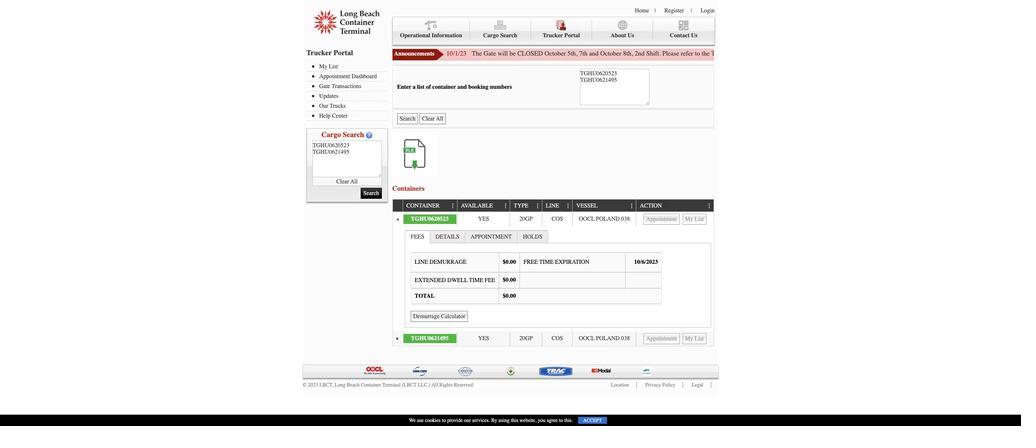 Task type: vqa. For each thing, say whether or not it's contained in the screenshot.
the berth
no



Task type: describe. For each thing, give the bounding box(es) containing it.
hours
[[743, 49, 759, 57]]

$0.00 for demurrage
[[503, 259, 516, 266]]

20gp cell for tghu0621495
[[510, 331, 542, 346]]

2 horizontal spatial gate
[[729, 49, 741, 57]]

edit column settings image for vessel
[[629, 203, 635, 209]]

accept button
[[578, 417, 607, 424]]

oocl for tghu0620523
[[579, 216, 595, 222]]

llc.)
[[418, 382, 431, 388]]

1 | from the left
[[655, 8, 656, 14]]

oocl poland 038 cell for tghu0621495
[[573, 331, 636, 346]]

be
[[510, 49, 516, 57]]

details tab
[[430, 230, 465, 243]]

1 for from the left
[[787, 49, 795, 57]]

0 horizontal spatial time
[[469, 277, 483, 284]]

1 vertical spatial portal
[[334, 49, 353, 57]]

of
[[426, 84, 431, 90]]

please
[[663, 49, 679, 57]]

0 vertical spatial time
[[539, 259, 554, 266]]

using
[[499, 417, 510, 424]]

clear all
[[336, 178, 358, 185]]

holds
[[523, 233, 543, 240]]

cell for tghu0621495
[[636, 331, 714, 346]]

gate
[[816, 49, 827, 57]]

free
[[524, 259, 538, 266]]

vessel
[[576, 203, 598, 209]]

2 horizontal spatial to
[[695, 49, 700, 57]]

appointment
[[471, 233, 512, 240]]

home
[[635, 7, 649, 14]]

1 vertical spatial cargo search
[[322, 131, 364, 139]]

7th
[[579, 49, 588, 57]]

enter a list of container and booking numbers
[[397, 84, 512, 90]]

038 for tghu0621495
[[621, 335, 630, 342]]

cargo inside menu bar
[[483, 32, 499, 39]]

our
[[464, 417, 471, 424]]

0 horizontal spatial and
[[458, 84, 467, 90]]

tree grid containing container
[[393, 200, 714, 346]]

gate transactions link
[[312, 83, 387, 90]]

type column header
[[510, 200, 542, 212]]

operational information
[[400, 32, 462, 39]]

© 2023 lbct, long beach container terminal (lbct llc.) all rights reserved.
[[303, 382, 474, 388]]

lbct,
[[320, 382, 334, 388]]

center
[[332, 113, 348, 119]]

$0.00 for dwell
[[503, 277, 516, 283]]

vessel column header
[[573, 200, 636, 212]]

free time expiration
[[524, 259, 590, 266]]

details
[[436, 233, 460, 240]]

poland for tghu0621495
[[596, 335, 620, 342]]

action
[[640, 203, 662, 209]]

gate inside 'my list appointment dashboard gate transactions updates our trucks help center'
[[319, 83, 330, 90]]

transactions
[[332, 83, 361, 90]]

row containing container
[[393, 200, 714, 212]]

2 | from the left
[[691, 8, 692, 14]]

updates link
[[312, 93, 387, 99]]

web
[[760, 49, 771, 57]]

edit column settings image for available
[[503, 203, 509, 209]]

week.
[[866, 49, 882, 57]]

1 horizontal spatial and
[[589, 49, 599, 57]]

announcements
[[394, 50, 435, 57]]

about us
[[611, 32, 634, 39]]

privacy
[[646, 382, 661, 388]]

operational
[[400, 32, 430, 39]]

contact us link
[[653, 19, 714, 40]]

home link
[[635, 7, 649, 14]]

location
[[611, 382, 629, 388]]

menu bar containing my list
[[307, 63, 391, 121]]

Enter container numbers and/ or booking numbers.  text field
[[312, 141, 382, 177]]

available
[[461, 203, 493, 209]]

about us link
[[592, 19, 653, 40]]

list
[[417, 84, 425, 90]]

action link
[[640, 200, 666, 212]]

list
[[329, 63, 338, 70]]

our trucks link
[[312, 103, 387, 109]]

available link
[[461, 200, 497, 212]]

10/1/23
[[447, 49, 467, 57]]

the
[[472, 49, 482, 57]]

oocl poland 038 for tghu0620523
[[579, 216, 630, 222]]

portal inside menu bar
[[565, 32, 580, 39]]

numbers
[[490, 84, 512, 90]]

privacy policy
[[646, 382, 676, 388]]

0 horizontal spatial trucker portal
[[307, 49, 353, 57]]

cargo search link
[[470, 19, 531, 40]]

container link
[[407, 200, 443, 212]]

2 the from the left
[[857, 49, 865, 57]]

this
[[511, 417, 518, 424]]

1 horizontal spatial to
[[559, 417, 563, 424]]

type link
[[514, 200, 532, 212]]

us for contact us
[[691, 32, 698, 39]]

1 vertical spatial trucker
[[307, 49, 332, 57]]

row containing tghu0621495
[[393, 331, 714, 346]]

contact us
[[670, 32, 698, 39]]

line link
[[546, 200, 563, 212]]

(lbct
[[402, 382, 417, 388]]

fee
[[485, 277, 495, 284]]

use
[[417, 417, 424, 424]]

8th,
[[623, 49, 633, 57]]

dashboard
[[352, 73, 377, 80]]

rights
[[439, 382, 453, 388]]

type
[[514, 203, 529, 209]]

appointment dashboard link
[[312, 73, 387, 80]]

operational information link
[[393, 19, 470, 40]]

agree
[[547, 417, 558, 424]]

refer
[[681, 49, 693, 57]]

updates
[[319, 93, 338, 99]]

yes for tghu0621495
[[478, 335, 489, 342]]

20gp for tghu0621495
[[520, 335, 533, 342]]

tghu0621495
[[411, 335, 449, 342]]

20gp for tghu0620523
[[520, 216, 533, 222]]

login link
[[701, 7, 715, 14]]

accept
[[583, 418, 602, 423]]



Task type: locate. For each thing, give the bounding box(es) containing it.
1 vertical spatial poland
[[596, 335, 620, 342]]

0 vertical spatial cargo search
[[483, 32, 517, 39]]

0 vertical spatial poland
[[596, 216, 620, 222]]

edit column settings image inside container 'column header'
[[450, 203, 456, 209]]

and right 7th
[[589, 49, 599, 57]]

line inside row group
[[415, 259, 428, 266]]

october left 5th,
[[545, 49, 566, 57]]

we use cookies to provide our services. by using this website, you agree to this.
[[409, 417, 573, 424]]

0 vertical spatial oocl
[[579, 216, 595, 222]]

0 vertical spatial yes cell
[[457, 212, 510, 227]]

trucker portal up list on the left
[[307, 49, 353, 57]]

legal
[[692, 382, 704, 388]]

1 vertical spatial trucker portal
[[307, 49, 353, 57]]

edit column settings image left action
[[629, 203, 635, 209]]

0 vertical spatial trucker portal
[[543, 32, 580, 39]]

yes cell for tghu0621495
[[457, 331, 510, 346]]

1 vertical spatial cell
[[636, 331, 714, 346]]

None button
[[420, 113, 446, 124], [644, 214, 680, 225], [683, 214, 707, 225], [411, 311, 468, 322], [644, 333, 680, 344], [683, 333, 707, 344], [420, 113, 446, 124], [644, 214, 680, 225], [683, 214, 707, 225], [411, 311, 468, 322], [644, 333, 680, 344], [683, 333, 707, 344]]

0 horizontal spatial line
[[415, 259, 428, 266]]

trucker portal up 5th,
[[543, 32, 580, 39]]

0 horizontal spatial to
[[442, 417, 446, 424]]

trucker portal inside menu bar
[[543, 32, 580, 39]]

tab list inside row group
[[403, 228, 713, 330]]

2 for from the left
[[847, 49, 855, 57]]

appointment tab
[[465, 230, 518, 243]]

line for line
[[546, 203, 559, 209]]

cos
[[552, 216, 563, 222], [552, 335, 563, 342]]

extended
[[415, 277, 446, 284]]

1 horizontal spatial for
[[847, 49, 855, 57]]

our
[[319, 103, 328, 109]]

gate right truck at right
[[729, 49, 741, 57]]

1 vertical spatial yes
[[478, 335, 489, 342]]

available column header
[[457, 200, 510, 212]]

privacy policy link
[[646, 382, 676, 388]]

edit column settings image for line
[[566, 203, 571, 209]]

1 horizontal spatial the
[[857, 49, 865, 57]]

help center link
[[312, 113, 387, 119]]

1 horizontal spatial us
[[691, 32, 698, 39]]

1 oocl from the top
[[579, 216, 595, 222]]

for right details
[[847, 49, 855, 57]]

1 horizontal spatial |
[[691, 8, 692, 14]]

search down 'help center' link
[[343, 131, 364, 139]]

you
[[538, 417, 546, 424]]

0 horizontal spatial all
[[350, 178, 358, 185]]

1 horizontal spatial time
[[539, 259, 554, 266]]

help
[[319, 113, 331, 119]]

trucker up closed
[[543, 32, 563, 39]]

edit column settings image inside action column header
[[707, 203, 713, 209]]

1 vertical spatial $0.00
[[503, 277, 516, 283]]

row group
[[393, 212, 714, 346]]

holds tab
[[517, 230, 548, 243]]

1 horizontal spatial all
[[432, 382, 438, 388]]

gate up updates on the top left
[[319, 83, 330, 90]]

us right the "about"
[[628, 32, 634, 39]]

0 vertical spatial 20gp cell
[[510, 212, 542, 227]]

1 20gp cell from the top
[[510, 212, 542, 227]]

we
[[409, 417, 416, 424]]

1 vertical spatial cargo
[[322, 131, 341, 139]]

None submit
[[397, 113, 418, 124], [361, 188, 382, 199], [397, 113, 418, 124], [361, 188, 382, 199]]

cargo search down center
[[322, 131, 364, 139]]

0 vertical spatial and
[[589, 49, 599, 57]]

search up be
[[500, 32, 517, 39]]

edit column settings image
[[503, 203, 509, 209], [707, 203, 713, 209]]

us
[[628, 32, 634, 39], [691, 32, 698, 39]]

0 horizontal spatial gate
[[319, 83, 330, 90]]

cargo search inside menu bar
[[483, 32, 517, 39]]

container
[[407, 203, 440, 209]]

cos for tghu0621495
[[552, 335, 563, 342]]

0 vertical spatial line
[[546, 203, 559, 209]]

menu bar containing operational information
[[392, 17, 715, 45]]

tghu0620523 cell
[[403, 212, 457, 227]]

edit column settings image inside available column header
[[503, 203, 509, 209]]

line for line demurrage
[[415, 259, 428, 266]]

©
[[303, 382, 307, 388]]

line demurrage
[[415, 259, 467, 266]]

edit column settings image for action
[[707, 203, 713, 209]]

edit column settings image inside line column header
[[566, 203, 571, 209]]

us right contact
[[691, 32, 698, 39]]

| left login
[[691, 8, 692, 14]]

portal
[[565, 32, 580, 39], [334, 49, 353, 57]]

0 horizontal spatial cargo
[[322, 131, 341, 139]]

all right clear
[[350, 178, 358, 185]]

search
[[500, 32, 517, 39], [343, 131, 364, 139]]

5th,
[[568, 49, 578, 57]]

1 vertical spatial menu bar
[[307, 63, 391, 121]]

all inside button
[[350, 178, 358, 185]]

Enter container numbers and/ or booking numbers. Press ESC to reset input box text field
[[580, 69, 650, 105]]

3 edit column settings image from the left
[[566, 203, 571, 209]]

1 vertical spatial cos cell
[[542, 331, 573, 346]]

2 038 from the top
[[621, 335, 630, 342]]

contact
[[670, 32, 690, 39]]

1 horizontal spatial gate
[[484, 49, 496, 57]]

time right free
[[539, 259, 554, 266]]

truck
[[712, 49, 727, 57]]

0 vertical spatial oocl poland 038 cell
[[573, 212, 636, 227]]

2 20gp from the top
[[520, 335, 533, 342]]

edit column settings image right line link
[[566, 203, 571, 209]]

0 horizontal spatial edit column settings image
[[503, 203, 509, 209]]

1 20gp from the top
[[520, 216, 533, 222]]

0 vertical spatial cell
[[636, 212, 714, 227]]

search inside cargo search link
[[500, 32, 517, 39]]

10/1/23 the gate will be closed october 5th, 7th and october 8th, 2nd shift. please refer to the truck gate hours web page for further gate details for the week.
[[447, 49, 882, 57]]

0 horizontal spatial october
[[545, 49, 566, 57]]

container
[[432, 84, 456, 90]]

0 vertical spatial cos
[[552, 216, 563, 222]]

services.
[[472, 417, 490, 424]]

row group containing tghu0620523
[[393, 212, 714, 346]]

yes cell for tghu0620523
[[457, 212, 510, 227]]

2 us from the left
[[691, 32, 698, 39]]

1 row from the top
[[393, 200, 714, 212]]

terminal
[[382, 382, 401, 388]]

fees
[[411, 233, 425, 240]]

line column header
[[542, 200, 573, 212]]

0 vertical spatial menu bar
[[392, 17, 715, 45]]

1 oocl poland 038 from the top
[[579, 216, 630, 222]]

the left truck at right
[[702, 49, 710, 57]]

trucks
[[330, 103, 346, 109]]

dwell
[[447, 277, 468, 284]]

0 horizontal spatial |
[[655, 8, 656, 14]]

1 yes cell from the top
[[457, 212, 510, 227]]

10/6/2023
[[634, 259, 658, 266]]

0 vertical spatial cargo
[[483, 32, 499, 39]]

to right refer
[[695, 49, 700, 57]]

tab list
[[403, 228, 713, 330]]

a
[[413, 84, 416, 90]]

0 vertical spatial search
[[500, 32, 517, 39]]

2 edit column settings image from the left
[[535, 203, 541, 209]]

row containing tghu0620523
[[393, 212, 714, 227]]

2nd
[[635, 49, 645, 57]]

cos cell for tghu0620523
[[542, 212, 573, 227]]

my list appointment dashboard gate transactions updates our trucks help center
[[319, 63, 377, 119]]

0 horizontal spatial menu bar
[[307, 63, 391, 121]]

1 horizontal spatial search
[[500, 32, 517, 39]]

for right page
[[787, 49, 795, 57]]

trucker portal link
[[531, 19, 592, 40]]

1 cos cell from the top
[[542, 212, 573, 227]]

2 oocl from the top
[[579, 335, 595, 342]]

038
[[621, 216, 630, 222], [621, 335, 630, 342]]

1 us from the left
[[628, 32, 634, 39]]

1 horizontal spatial menu bar
[[392, 17, 715, 45]]

to left provide
[[442, 417, 446, 424]]

0 horizontal spatial portal
[[334, 49, 353, 57]]

0 horizontal spatial the
[[702, 49, 710, 57]]

booking
[[468, 84, 489, 90]]

1 edit column settings image from the left
[[450, 203, 456, 209]]

4 edit column settings image from the left
[[629, 203, 635, 209]]

cookies
[[425, 417, 441, 424]]

0 vertical spatial all
[[350, 178, 358, 185]]

2 vertical spatial $0.00
[[503, 293, 516, 299]]

1 horizontal spatial edit column settings image
[[707, 203, 713, 209]]

1 october from the left
[[545, 49, 566, 57]]

expiration
[[555, 259, 590, 266]]

edit column settings image inside vessel "column header"
[[629, 203, 635, 209]]

oocl for tghu0621495
[[579, 335, 595, 342]]

0 horizontal spatial us
[[628, 32, 634, 39]]

trucker up the my
[[307, 49, 332, 57]]

all right llc.)
[[432, 382, 438, 388]]

the
[[702, 49, 710, 57], [857, 49, 865, 57]]

enter
[[397, 84, 411, 90]]

2 row from the top
[[393, 212, 714, 227]]

line right the "type" column header
[[546, 203, 559, 209]]

tghu0620523
[[411, 216, 449, 222]]

1 vertical spatial oocl poland 038 cell
[[573, 331, 636, 346]]

1 cos from the top
[[552, 216, 563, 222]]

line inside line link
[[546, 203, 559, 209]]

menu bar
[[392, 17, 715, 45], [307, 63, 391, 121]]

1 the from the left
[[702, 49, 710, 57]]

cell for tghu0620523
[[636, 212, 714, 227]]

poland for tghu0620523
[[596, 216, 620, 222]]

0 vertical spatial oocl poland 038
[[579, 216, 630, 222]]

1 horizontal spatial cargo search
[[483, 32, 517, 39]]

2 october from the left
[[600, 49, 622, 57]]

cargo search
[[483, 32, 517, 39], [322, 131, 364, 139]]

1 poland from the top
[[596, 216, 620, 222]]

container column header
[[403, 200, 457, 212]]

1 vertical spatial 20gp cell
[[510, 331, 542, 346]]

1 horizontal spatial portal
[[565, 32, 580, 39]]

the left the week.
[[857, 49, 865, 57]]

0 vertical spatial cos cell
[[542, 212, 573, 227]]

1 horizontal spatial cargo
[[483, 32, 499, 39]]

20gp cell for tghu0620523
[[510, 212, 542, 227]]

2 oocl poland 038 cell from the top
[[573, 331, 636, 346]]

20gp cell
[[510, 212, 542, 227], [510, 331, 542, 346]]

extended dwell time fee
[[415, 277, 495, 284]]

| right home
[[655, 8, 656, 14]]

total
[[415, 293, 435, 300]]

beach
[[347, 382, 360, 388]]

page
[[773, 49, 785, 57]]

information
[[432, 32, 462, 39]]

my list link
[[312, 63, 387, 70]]

cargo up will
[[483, 32, 499, 39]]

1 vertical spatial oocl
[[579, 335, 595, 342]]

portal up 5th,
[[565, 32, 580, 39]]

tghu0621495 cell
[[403, 331, 457, 346]]

portal up my list link
[[334, 49, 353, 57]]

1 vertical spatial time
[[469, 277, 483, 284]]

fees tab
[[405, 230, 430, 243]]

2023
[[308, 382, 318, 388]]

line
[[546, 203, 559, 209], [415, 259, 428, 266]]

3 row from the top
[[393, 331, 714, 346]]

1 vertical spatial yes cell
[[457, 331, 510, 346]]

2 yes from the top
[[478, 335, 489, 342]]

1 vertical spatial search
[[343, 131, 364, 139]]

trucker portal
[[543, 32, 580, 39], [307, 49, 353, 57]]

0 horizontal spatial search
[[343, 131, 364, 139]]

2 20gp cell from the top
[[510, 331, 542, 346]]

oocl poland 038 cell
[[573, 212, 636, 227], [573, 331, 636, 346]]

1 $0.00 from the top
[[503, 259, 516, 266]]

1 horizontal spatial trucker
[[543, 32, 563, 39]]

edit column settings image
[[450, 203, 456, 209], [535, 203, 541, 209], [566, 203, 571, 209], [629, 203, 635, 209]]

1 horizontal spatial trucker portal
[[543, 32, 580, 39]]

1 oocl poland 038 cell from the top
[[573, 212, 636, 227]]

0 horizontal spatial cargo search
[[322, 131, 364, 139]]

2 cos from the top
[[552, 335, 563, 342]]

yes for tghu0620523
[[478, 216, 489, 222]]

oocl poland 038 cell for tghu0620523
[[573, 212, 636, 227]]

1 vertical spatial and
[[458, 84, 467, 90]]

line up extended
[[415, 259, 428, 266]]

edit column settings image for container
[[450, 203, 456, 209]]

1 038 from the top
[[621, 216, 630, 222]]

0 vertical spatial $0.00
[[503, 259, 516, 266]]

shift.
[[647, 49, 661, 57]]

tab list containing fees
[[403, 228, 713, 330]]

2 yes cell from the top
[[457, 331, 510, 346]]

edit column settings image for type
[[535, 203, 541, 209]]

will
[[498, 49, 508, 57]]

gate right the
[[484, 49, 496, 57]]

vessel link
[[576, 200, 601, 212]]

website,
[[520, 417, 537, 424]]

register link
[[665, 7, 684, 14]]

1 vertical spatial oocl poland 038
[[579, 335, 630, 342]]

2 poland from the top
[[596, 335, 620, 342]]

1 yes from the top
[[478, 216, 489, 222]]

by
[[491, 417, 497, 424]]

about
[[611, 32, 626, 39]]

edit column settings image right type link at top right
[[535, 203, 541, 209]]

long
[[335, 382, 346, 388]]

3 $0.00 from the top
[[503, 293, 516, 299]]

trucker inside menu bar
[[543, 32, 563, 39]]

row
[[393, 200, 714, 212], [393, 212, 714, 227], [393, 331, 714, 346]]

cos cell for tghu0621495
[[542, 331, 573, 346]]

containers
[[392, 185, 425, 193]]

2 cos cell from the top
[[542, 331, 573, 346]]

cargo search up will
[[483, 32, 517, 39]]

oocl poland 038 for tghu0621495
[[579, 335, 630, 342]]

1 vertical spatial 038
[[621, 335, 630, 342]]

action column header
[[636, 200, 714, 212]]

october left 8th,
[[600, 49, 622, 57]]

0 horizontal spatial trucker
[[307, 49, 332, 57]]

1 edit column settings image from the left
[[503, 203, 509, 209]]

2 edit column settings image from the left
[[707, 203, 713, 209]]

to
[[695, 49, 700, 57], [442, 417, 446, 424], [559, 417, 563, 424]]

edit column settings image inside the "type" column header
[[535, 203, 541, 209]]

yes
[[478, 216, 489, 222], [478, 335, 489, 342]]

oocl poland 038
[[579, 216, 630, 222], [579, 335, 630, 342]]

0 vertical spatial yes
[[478, 216, 489, 222]]

1 vertical spatial line
[[415, 259, 428, 266]]

2 oocl poland 038 from the top
[[579, 335, 630, 342]]

oocl
[[579, 216, 595, 222], [579, 335, 595, 342]]

yes cell
[[457, 212, 510, 227], [457, 331, 510, 346]]

cargo
[[483, 32, 499, 39], [322, 131, 341, 139]]

1 vertical spatial 20gp
[[520, 335, 533, 342]]

for
[[787, 49, 795, 57], [847, 49, 855, 57]]

location link
[[611, 382, 629, 388]]

0 horizontal spatial for
[[787, 49, 795, 57]]

0 vertical spatial 20gp
[[520, 216, 533, 222]]

0 vertical spatial 038
[[621, 216, 630, 222]]

2 cell from the top
[[636, 331, 714, 346]]

time
[[539, 259, 554, 266], [469, 277, 483, 284]]

register
[[665, 7, 684, 14]]

1 vertical spatial all
[[432, 382, 438, 388]]

cell
[[636, 212, 714, 227], [636, 331, 714, 346]]

legal link
[[692, 382, 704, 388]]

0 vertical spatial portal
[[565, 32, 580, 39]]

1 horizontal spatial october
[[600, 49, 622, 57]]

0 vertical spatial trucker
[[543, 32, 563, 39]]

cos for tghu0620523
[[552, 216, 563, 222]]

further
[[796, 49, 814, 57]]

tree grid
[[393, 200, 714, 346]]

1 horizontal spatial line
[[546, 203, 559, 209]]

1 cell from the top
[[636, 212, 714, 227]]

and left booking
[[458, 84, 467, 90]]

provide
[[447, 417, 463, 424]]

1 vertical spatial cos
[[552, 335, 563, 342]]

time left fee
[[469, 277, 483, 284]]

appointment
[[319, 73, 350, 80]]

038 for tghu0620523
[[621, 216, 630, 222]]

cos cell
[[542, 212, 573, 227], [542, 331, 573, 346]]

us for about us
[[628, 32, 634, 39]]

2 $0.00 from the top
[[503, 277, 516, 283]]

cargo down help
[[322, 131, 341, 139]]

to left this. on the right of page
[[559, 417, 563, 424]]

edit column settings image left 'available' on the top of page
[[450, 203, 456, 209]]



